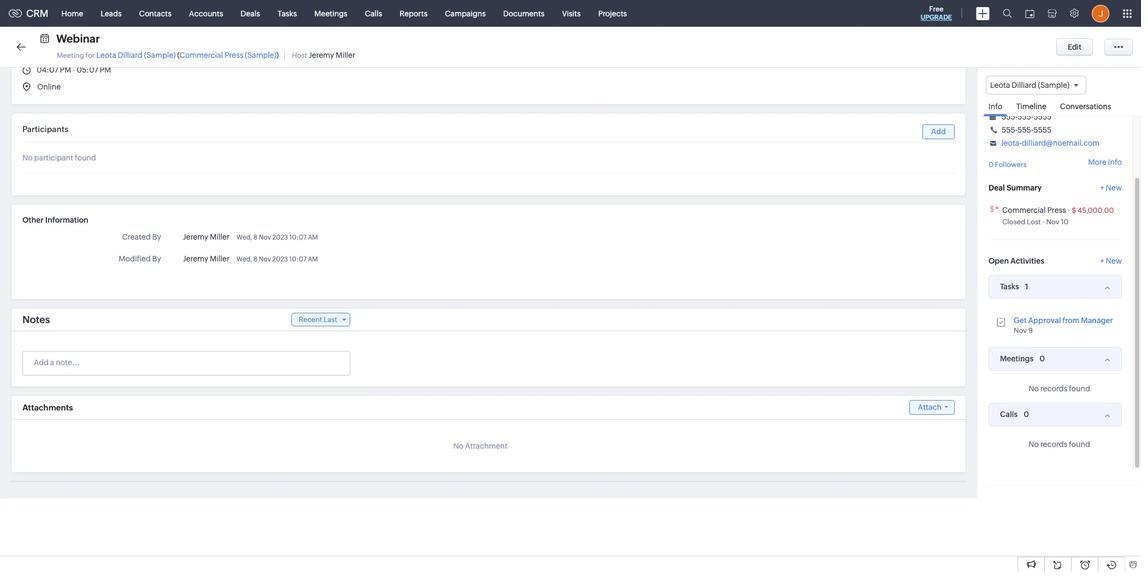 Task type: vqa. For each thing, say whether or not it's contained in the screenshot.
Automation dropdown button
no



Task type: locate. For each thing, give the bounding box(es) containing it.
tasks right deals
[[278, 9, 297, 18]]

leota-
[[1002, 139, 1022, 148]]

new down the 45,000.00
[[1106, 257, 1122, 265]]

1 vertical spatial jeremy
[[183, 233, 208, 242]]

1 vertical spatial commercial
[[1002, 206, 1046, 215]]

1 8 from the top
[[253, 234, 258, 242]]

pm left -
[[60, 66, 71, 74]]

meetings down '9' on the bottom
[[1000, 355, 1034, 364]]

2 records from the top
[[1041, 440, 1068, 449]]

+ new
[[1101, 183, 1122, 192], [1101, 257, 1122, 265]]

visits link
[[553, 0, 590, 27]]

2 10:07 from the top
[[289, 256, 307, 263]]

projects link
[[590, 0, 636, 27]]

1 vertical spatial meetings
[[1000, 355, 1034, 364]]

2 horizontal spatial 0
[[1040, 355, 1045, 363]]

1 records from the top
[[1041, 385, 1068, 393]]

wed, for created by
[[237, 234, 252, 242]]

0 vertical spatial wed, 8 nov 2023 10:07 am
[[237, 234, 318, 242]]

1 vertical spatial tasks
[[1000, 283, 1019, 291]]

0 vertical spatial am
[[308, 234, 318, 242]]

commercial press link
[[1002, 206, 1066, 215]]

more info link
[[1088, 158, 1122, 167]]

am for created by
[[308, 234, 318, 242]]

1 + new from the top
[[1101, 183, 1122, 192]]

0 vertical spatial new
[[1106, 183, 1122, 192]]

1 horizontal spatial dilliard
[[1012, 81, 1037, 90]]

wed,
[[237, 234, 252, 242], [237, 256, 252, 263]]

1 vertical spatial + new
[[1101, 257, 1122, 265]]

0 horizontal spatial commercial
[[180, 51, 223, 60]]

campaigns
[[445, 9, 486, 18]]

dilliard@noemail.com
[[1022, 139, 1100, 148]]

0 vertical spatial press
[[225, 51, 243, 60]]

other information
[[22, 216, 88, 225]]

2 no records found from the top
[[1029, 440, 1090, 449]]

more
[[1088, 158, 1107, 167]]

1 vertical spatial records
[[1041, 440, 1068, 449]]

manager
[[1081, 316, 1113, 325]]

online
[[37, 83, 61, 91]]

1 vertical spatial miller
[[210, 233, 230, 242]]

1 vertical spatial no records found
[[1029, 440, 1090, 449]]

-
[[73, 66, 75, 74]]

1 horizontal spatial (sample)
[[245, 51, 277, 60]]

2023
[[272, 234, 288, 242], [272, 256, 288, 263]]

1 horizontal spatial 0
[[1024, 410, 1029, 419]]

0 horizontal spatial ·
[[1043, 218, 1045, 226]]

0 vertical spatial records
[[1041, 385, 1068, 393]]

2 vertical spatial found
[[1069, 440, 1090, 449]]

1 pm from the left
[[60, 66, 71, 74]]

1 vertical spatial by
[[152, 255, 161, 263]]

0 horizontal spatial 0
[[989, 161, 994, 169]]

0 horizontal spatial info
[[989, 102, 1003, 111]]

0 vertical spatial jeremy
[[309, 51, 334, 60]]

leota
[[96, 51, 116, 60], [990, 81, 1010, 90]]

closed
[[1002, 218, 1026, 226]]

1 5555 from the top
[[1034, 113, 1052, 121]]

1 vertical spatial wed,
[[237, 256, 252, 263]]

+ new down the 45,000.00
[[1101, 257, 1122, 265]]

1 vertical spatial press
[[1048, 206, 1066, 215]]

1 vertical spatial 10:07
[[289, 256, 307, 263]]

0 vertical spatial 5555
[[1034, 113, 1052, 121]]

commercial inside commercial press · $ 45,000.00 closed lost · nov 10
[[1002, 206, 1046, 215]]

0 vertical spatial jeremy miller
[[183, 233, 230, 242]]

0 vertical spatial meetings
[[314, 9, 348, 18]]

1 vertical spatial found
[[1069, 385, 1090, 393]]

press
[[225, 51, 243, 60], [1048, 206, 1066, 215]]

2 by from the top
[[152, 255, 161, 263]]

None button
[[1057, 38, 1093, 56]]

0 horizontal spatial calls
[[365, 9, 382, 18]]

2 wed, 8 nov 2023 10:07 am from the top
[[237, 256, 318, 263]]

followers
[[995, 161, 1027, 169]]

1 jeremy miller from the top
[[183, 233, 230, 242]]

free
[[929, 5, 944, 13]]

10:07 for modified by
[[289, 256, 307, 263]]

5555 down timeline
[[1034, 113, 1052, 121]]

commercial
[[180, 51, 223, 60], [1002, 206, 1046, 215]]

by right modified
[[152, 255, 161, 263]]

2 vertical spatial jeremy
[[183, 255, 208, 263]]

1 am from the top
[[308, 234, 318, 242]]

(sample) left (
[[144, 51, 176, 60]]

attach link
[[909, 401, 955, 415]]

0
[[989, 161, 994, 169], [1040, 355, 1045, 363], [1024, 410, 1029, 419]]

(sample) left host
[[245, 51, 277, 60]]

calls
[[365, 9, 382, 18], [1000, 411, 1018, 419]]

get approval from manager nov 9
[[1014, 316, 1113, 335]]

0 horizontal spatial meetings
[[314, 9, 348, 18]]

by right created
[[152, 233, 161, 242]]

1 wed, from the top
[[237, 234, 252, 242]]

2 horizontal spatial (sample)
[[1038, 81, 1070, 90]]

0 vertical spatial miller
[[336, 51, 355, 60]]

555-555-5555 down timeline
[[1002, 113, 1052, 121]]

1 + from the top
[[1101, 183, 1105, 192]]

0 vertical spatial + new
[[1101, 183, 1122, 192]]

add
[[931, 127, 946, 136]]

found for meetings
[[1069, 385, 1090, 393]]

miller for created by
[[210, 233, 230, 242]]

1 vertical spatial am
[[308, 256, 318, 263]]

2 wed, from the top
[[237, 256, 252, 263]]

1 vertical spatial 555-555-5555
[[1002, 126, 1052, 135]]

10:07 for created by
[[289, 234, 307, 242]]

no records found for meetings
[[1029, 385, 1090, 393]]

commercial down accounts
[[180, 51, 223, 60]]

5555 up leota-dilliard@noemail.com link
[[1034, 126, 1052, 135]]

2 am from the top
[[308, 256, 318, 263]]

0 vertical spatial info
[[989, 102, 1003, 111]]

attach
[[918, 403, 942, 412]]

visits
[[562, 9, 581, 18]]

555-555-5555 up leota-
[[1002, 126, 1052, 135]]

meetings
[[314, 9, 348, 18], [1000, 355, 1034, 364]]

miller for modified by
[[210, 255, 230, 263]]

webinar
[[56, 32, 100, 45]]

wed, 8 nov 2023 10:07 am for modified by
[[237, 256, 318, 263]]

0 vertical spatial 10:07
[[289, 234, 307, 242]]

05:07
[[77, 66, 98, 74]]

10:07
[[289, 234, 307, 242], [289, 256, 307, 263]]

0 vertical spatial wed,
[[237, 234, 252, 242]]

2 2023 from the top
[[272, 256, 288, 263]]

0 horizontal spatial tasks
[[278, 9, 297, 18]]

commercial up "lost"
[[1002, 206, 1046, 215]]

records for meetings
[[1041, 385, 1068, 393]]

found
[[75, 154, 96, 162], [1069, 385, 1090, 393], [1069, 440, 1090, 449]]

dilliard up timeline link
[[1012, 81, 1037, 90]]

+ new down more info
[[1101, 183, 1122, 192]]

pm
[[60, 66, 71, 74], [100, 66, 111, 74]]

+
[[1101, 183, 1105, 192], [1101, 257, 1105, 265]]

new down more info
[[1106, 183, 1122, 192]]

1 vertical spatial jeremy miller
[[183, 255, 230, 263]]

new
[[1106, 183, 1122, 192], [1106, 257, 1122, 265]]

(sample) up timeline link
[[1038, 81, 1070, 90]]

2 vertical spatial 0
[[1024, 410, 1029, 419]]

2 jeremy miller from the top
[[183, 255, 230, 263]]

(sample) inside field
[[1038, 81, 1070, 90]]

tasks left 1
[[1000, 283, 1019, 291]]

2 pm from the left
[[100, 66, 111, 74]]

1 vertical spatial 2023
[[272, 256, 288, 263]]

1 no records found from the top
[[1029, 385, 1090, 393]]

1 horizontal spatial pm
[[100, 66, 111, 74]]

0 horizontal spatial (sample)
[[144, 51, 176, 60]]

0 horizontal spatial leota
[[96, 51, 116, 60]]

555-555-5555
[[1002, 113, 1052, 121], [1002, 126, 1052, 135]]

info left timeline
[[989, 102, 1003, 111]]

leota up info link at the top of the page
[[990, 81, 1010, 90]]

0 followers
[[989, 161, 1027, 169]]

0 horizontal spatial dilliard
[[118, 51, 143, 60]]

1 vertical spatial wed, 8 nov 2023 10:07 am
[[237, 256, 318, 263]]

0 vertical spatial 555-555-5555
[[1002, 113, 1052, 121]]

1 vertical spatial new
[[1106, 257, 1122, 265]]

more info
[[1088, 158, 1122, 167]]

0 vertical spatial by
[[152, 233, 161, 242]]

by for modified by
[[152, 255, 161, 263]]

press up 10
[[1048, 206, 1066, 215]]

upgrade
[[921, 14, 952, 21]]

am
[[308, 234, 318, 242], [308, 256, 318, 263]]

records
[[1041, 385, 1068, 393], [1041, 440, 1068, 449]]

for
[[86, 51, 95, 60]]

1 horizontal spatial meetings
[[1000, 355, 1034, 364]]

1 horizontal spatial commercial
[[1002, 206, 1046, 215]]

1 horizontal spatial calls
[[1000, 411, 1018, 419]]

0 for meetings
[[1040, 355, 1045, 363]]

wed, 8 nov 2023 10:07 am
[[237, 234, 318, 242], [237, 256, 318, 263]]

jeremy miller for created by
[[183, 233, 230, 242]]

1 vertical spatial 8
[[253, 256, 258, 263]]

modified
[[119, 255, 151, 263]]

contacts link
[[130, 0, 180, 27]]

1 horizontal spatial info
[[1108, 158, 1122, 167]]

1 horizontal spatial press
[[1048, 206, 1066, 215]]

0 horizontal spatial pm
[[60, 66, 71, 74]]

+ new link
[[1101, 183, 1122, 198]]

reports link
[[391, 0, 436, 27]]

1 vertical spatial 0
[[1040, 355, 1045, 363]]

+ down the 45,000.00
[[1101, 257, 1105, 265]]

miller
[[336, 51, 355, 60], [210, 233, 230, 242], [210, 255, 230, 263]]

leads link
[[92, 0, 130, 27]]

Leota Dilliard (Sample) field
[[986, 76, 1087, 95]]

1 by from the top
[[152, 233, 161, 242]]

wed, 8 nov 2023 10:07 am for created by
[[237, 234, 318, 242]]

meeting
[[57, 51, 84, 60]]

2 + new from the top
[[1101, 257, 1122, 265]]

2 new from the top
[[1106, 257, 1122, 265]]

search element
[[996, 0, 1019, 27]]

get
[[1014, 316, 1027, 325]]

from
[[1063, 316, 1080, 325]]

dilliard right for
[[118, 51, 143, 60]]

dilliard
[[118, 51, 143, 60], [1012, 81, 1037, 90]]

2 vertical spatial miller
[[210, 255, 230, 263]]

· right "lost"
[[1043, 218, 1045, 226]]

jeremy miller
[[183, 233, 230, 242], [183, 255, 230, 263]]

1 vertical spatial info
[[1108, 158, 1122, 167]]

by
[[152, 233, 161, 242], [152, 255, 161, 263]]

0 vertical spatial ·
[[1068, 206, 1071, 215]]

1 wed, 8 nov 2023 10:07 am from the top
[[237, 234, 318, 242]]

host jeremy miller
[[292, 51, 355, 60]]

press left )
[[225, 51, 243, 60]]

1 vertical spatial leota
[[990, 81, 1010, 90]]

8
[[253, 234, 258, 242], [253, 256, 258, 263]]

meetings up host jeremy miller
[[314, 9, 348, 18]]

0 vertical spatial no records found
[[1029, 385, 1090, 393]]

1 2023 from the top
[[272, 234, 288, 242]]

0 vertical spatial tasks
[[278, 9, 297, 18]]

0 vertical spatial 8
[[253, 234, 258, 242]]

1 vertical spatial dilliard
[[1012, 81, 1037, 90]]

1 vertical spatial 5555
[[1034, 126, 1052, 135]]

accounts
[[189, 9, 223, 18]]

1 horizontal spatial ·
[[1068, 206, 1071, 215]]

1 horizontal spatial leota
[[990, 81, 1010, 90]]

2 8 from the top
[[253, 256, 258, 263]]

jeremy for created by
[[183, 233, 208, 242]]

leota right for
[[96, 51, 116, 60]]

0 vertical spatial +
[[1101, 183, 1105, 192]]

nov
[[1046, 218, 1060, 226], [259, 234, 271, 242], [259, 256, 271, 263], [1014, 327, 1027, 335]]

pm right 05:07
[[100, 66, 111, 74]]

no records found
[[1029, 385, 1090, 393], [1029, 440, 1090, 449]]

0 vertical spatial found
[[75, 154, 96, 162]]

0 vertical spatial 2023
[[272, 234, 288, 242]]

0 vertical spatial calls
[[365, 9, 382, 18]]

info right more
[[1108, 158, 1122, 167]]

+ up the 45,000.00
[[1101, 183, 1105, 192]]

crm link
[[9, 8, 48, 19]]

5555
[[1034, 113, 1052, 121], [1034, 126, 1052, 135]]

last
[[324, 316, 337, 324]]

· left $
[[1068, 206, 1071, 215]]

1 vertical spatial +
[[1101, 257, 1105, 265]]

meetings link
[[306, 0, 356, 27]]

1 10:07 from the top
[[289, 234, 307, 242]]

get approval from manager link
[[1014, 316, 1113, 325]]



Task type: describe. For each thing, give the bounding box(es) containing it.
info link
[[983, 95, 1008, 117]]

attachment
[[465, 442, 508, 451]]

leota inside field
[[990, 81, 1010, 90]]

conversations
[[1060, 102, 1112, 111]]

0 vertical spatial commercial
[[180, 51, 223, 60]]

deal summary
[[989, 183, 1042, 192]]

04:07
[[37, 66, 58, 74]]

recent
[[299, 316, 322, 324]]

leads
[[101, 9, 122, 18]]

created
[[122, 233, 151, 242]]

jeremy miller for modified by
[[183, 255, 230, 263]]

meeting for leota dilliard (sample) ( commercial press (sample) )
[[57, 51, 279, 60]]

leota dilliard (sample)
[[990, 81, 1070, 90]]

tasks link
[[269, 0, 306, 27]]

1
[[1025, 282, 1029, 291]]

created by
[[122, 233, 161, 242]]

projects
[[598, 9, 627, 18]]

participant
[[34, 154, 73, 162]]

jeremy for modified by
[[183, 255, 208, 263]]

commercial press · $ 45,000.00 closed lost · nov 10
[[1002, 206, 1114, 226]]

no participant found
[[22, 154, 96, 162]]

)
[[277, 51, 279, 60]]

open
[[989, 257, 1009, 265]]

by for created by
[[152, 233, 161, 242]]

8 for modified by
[[253, 256, 258, 263]]

1 555-555-5555 from the top
[[1002, 113, 1052, 121]]

commercial press (sample) link
[[180, 51, 277, 60]]

(
[[177, 51, 180, 60]]

create menu image
[[976, 7, 990, 20]]

reports
[[400, 9, 428, 18]]

free upgrade
[[921, 5, 952, 21]]

nov inside commercial press · $ 45,000.00 closed lost · nov 10
[[1046, 218, 1060, 226]]

summary
[[1007, 183, 1042, 192]]

2023 for modified by
[[272, 256, 288, 263]]

04:07 pm - 05:07 pm
[[37, 66, 111, 74]]

1 new from the top
[[1106, 183, 1122, 192]]

recent last
[[299, 316, 337, 324]]

home
[[62, 9, 83, 18]]

0 horizontal spatial press
[[225, 51, 243, 60]]

1 vertical spatial ·
[[1043, 218, 1045, 226]]

deal
[[989, 183, 1005, 192]]

press inside commercial press · $ 45,000.00 closed lost · nov 10
[[1048, 206, 1066, 215]]

calendar image
[[1025, 9, 1035, 18]]

Add a note... field
[[23, 357, 349, 368]]

am for modified by
[[308, 256, 318, 263]]

home link
[[53, 0, 92, 27]]

0 vertical spatial 0
[[989, 161, 994, 169]]

documents link
[[495, 0, 553, 27]]

add link
[[923, 125, 955, 139]]

notes
[[22, 314, 50, 326]]

2 + from the top
[[1101, 257, 1105, 265]]

0 vertical spatial leota
[[96, 51, 116, 60]]

create menu element
[[970, 0, 996, 27]]

nov inside get approval from manager nov 9
[[1014, 327, 1027, 335]]

45,000.00
[[1078, 206, 1114, 215]]

accounts link
[[180, 0, 232, 27]]

records for calls
[[1041, 440, 1068, 449]]

information
[[45, 216, 88, 225]]

timeline
[[1016, 102, 1047, 111]]

2 555-555-5555 from the top
[[1002, 126, 1052, 135]]

0 for calls
[[1024, 410, 1029, 419]]

contacts
[[139, 9, 172, 18]]

+ inside "+ new" link
[[1101, 183, 1105, 192]]

no attachment
[[453, 442, 508, 451]]

search image
[[1003, 9, 1012, 18]]

conversations link
[[1055, 95, 1117, 116]]

open activities
[[989, 257, 1045, 265]]

activities
[[1011, 257, 1045, 265]]

host
[[292, 51, 307, 60]]

campaigns link
[[436, 0, 495, 27]]

$
[[1072, 206, 1077, 215]]

modified by
[[119, 255, 161, 263]]

approval
[[1028, 316, 1061, 325]]

2 5555 from the top
[[1034, 126, 1052, 135]]

attachments
[[22, 403, 73, 413]]

leota dilliard (sample) link
[[96, 51, 176, 60]]

crm
[[26, 8, 48, 19]]

0 vertical spatial dilliard
[[118, 51, 143, 60]]

found for calls
[[1069, 440, 1090, 449]]

no records found for calls
[[1029, 440, 1090, 449]]

8 for created by
[[253, 234, 258, 242]]

other
[[22, 216, 44, 225]]

leota-dilliard@noemail.com link
[[1002, 139, 1100, 148]]

participants
[[22, 125, 69, 134]]

2023 for created by
[[272, 234, 288, 242]]

documents
[[503, 9, 545, 18]]

1 vertical spatial calls
[[1000, 411, 1018, 419]]

1 horizontal spatial tasks
[[1000, 283, 1019, 291]]

10
[[1061, 218, 1069, 226]]

9
[[1029, 327, 1033, 335]]

deals link
[[232, 0, 269, 27]]

deals
[[241, 9, 260, 18]]

timeline link
[[1011, 95, 1052, 116]]

wed, for modified by
[[237, 256, 252, 263]]

lost
[[1027, 218, 1041, 226]]

profile element
[[1086, 0, 1116, 27]]

calls link
[[356, 0, 391, 27]]

profile image
[[1092, 5, 1110, 22]]

leota-dilliard@noemail.com
[[1002, 139, 1100, 148]]

dilliard inside leota dilliard (sample) field
[[1012, 81, 1037, 90]]



